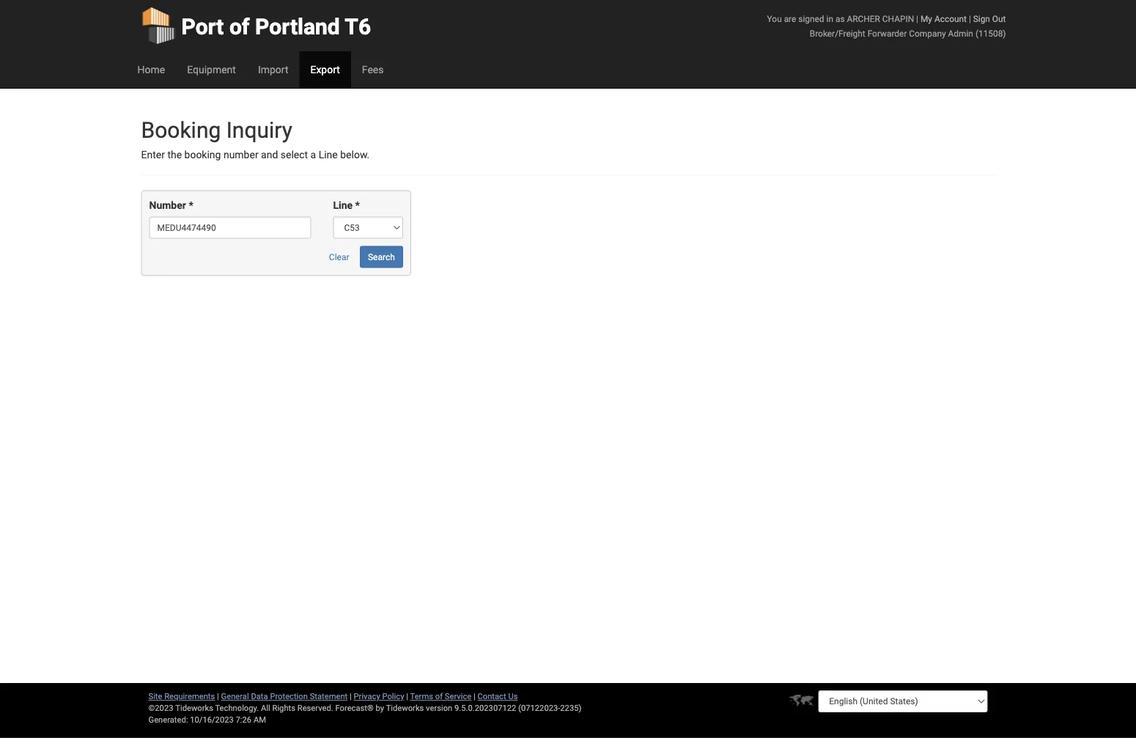 Task type: vqa. For each thing, say whether or not it's contained in the screenshot.
Privacy
yes



Task type: locate. For each thing, give the bounding box(es) containing it.
below.
[[340, 149, 370, 161]]

* for number *
[[189, 199, 193, 211]]

reserved.
[[297, 703, 333, 713]]

fees
[[362, 63, 384, 76]]

| left general
[[217, 692, 219, 701]]

am
[[254, 715, 266, 725]]

export button
[[299, 51, 351, 88]]

a
[[311, 149, 316, 161]]

0 horizontal spatial *
[[189, 199, 193, 211]]

equipment
[[187, 63, 236, 76]]

0 vertical spatial line
[[319, 149, 338, 161]]

tideworks
[[386, 703, 424, 713]]

port of portland t6
[[181, 14, 371, 40]]

fees button
[[351, 51, 395, 88]]

privacy
[[354, 692, 380, 701]]

10/16/2023
[[190, 715, 234, 725]]

(11508)
[[976, 28, 1006, 38]]

statement
[[310, 692, 348, 701]]

generated:
[[148, 715, 188, 725]]

* down below.
[[355, 199, 360, 211]]

2 * from the left
[[355, 199, 360, 211]]

export
[[310, 63, 340, 76]]

line up clear
[[333, 199, 353, 211]]

| left my
[[916, 14, 919, 24]]

requirements
[[164, 692, 215, 701]]

booking inquiry enter the booking number and select a line below.
[[141, 117, 370, 161]]

1 * from the left
[[189, 199, 193, 211]]

of up the 'version'
[[435, 692, 443, 701]]

site requirements link
[[148, 692, 215, 701]]

|
[[916, 14, 919, 24], [969, 14, 971, 24], [217, 692, 219, 701], [350, 692, 352, 701], [406, 692, 408, 701], [474, 692, 476, 701]]

0 vertical spatial of
[[229, 14, 250, 40]]

1 vertical spatial of
[[435, 692, 443, 701]]

version
[[426, 703, 452, 713]]

site
[[148, 692, 162, 701]]

clear
[[329, 252, 349, 262]]

inquiry
[[226, 117, 292, 143]]

as
[[836, 14, 845, 24]]

line
[[319, 149, 338, 161], [333, 199, 353, 211]]

* right number on the left
[[189, 199, 193, 211]]

| up forecast®
[[350, 692, 352, 701]]

home button
[[126, 51, 176, 88]]

line right "a"
[[319, 149, 338, 161]]

1 horizontal spatial of
[[435, 692, 443, 701]]

policy
[[382, 692, 404, 701]]

2235)
[[560, 703, 582, 713]]

of
[[229, 14, 250, 40], [435, 692, 443, 701]]

terms of service link
[[410, 692, 472, 701]]

1 horizontal spatial *
[[355, 199, 360, 211]]

booking
[[184, 149, 221, 161]]

0 horizontal spatial of
[[229, 14, 250, 40]]

general
[[221, 692, 249, 701]]

in
[[827, 14, 833, 24]]

privacy policy link
[[354, 692, 404, 701]]

* for line *
[[355, 199, 360, 211]]

general data protection statement link
[[221, 692, 348, 701]]

contact us link
[[478, 692, 518, 701]]

Number * text field
[[149, 217, 311, 239]]

booking
[[141, 117, 221, 143]]

of right port
[[229, 14, 250, 40]]

*
[[189, 199, 193, 211], [355, 199, 360, 211]]

out
[[992, 14, 1006, 24]]

(07122023-
[[518, 703, 560, 713]]



Task type: describe. For each thing, give the bounding box(es) containing it.
broker/freight
[[810, 28, 866, 38]]

the
[[167, 149, 182, 161]]

rights
[[272, 703, 295, 713]]

admin
[[948, 28, 973, 38]]

signed
[[799, 14, 824, 24]]

company
[[909, 28, 946, 38]]

line *
[[333, 199, 360, 211]]

| up tideworks
[[406, 692, 408, 701]]

import button
[[247, 51, 299, 88]]

terms
[[410, 692, 433, 701]]

7:26
[[236, 715, 252, 725]]

chapin
[[882, 14, 914, 24]]

my account link
[[921, 14, 967, 24]]

account
[[935, 14, 967, 24]]

archer
[[847, 14, 880, 24]]

portland
[[255, 14, 340, 40]]

| left sign
[[969, 14, 971, 24]]

us
[[508, 692, 518, 701]]

technology.
[[215, 703, 259, 713]]

1 vertical spatial line
[[333, 199, 353, 211]]

site requirements | general data protection statement | privacy policy | terms of service | contact us ©2023 tideworks technology. all rights reserved. forecast® by tideworks version 9.5.0.202307122 (07122023-2235) generated: 10/16/2023 7:26 am
[[148, 692, 582, 725]]

service
[[445, 692, 472, 701]]

and
[[261, 149, 278, 161]]

clear button
[[321, 246, 357, 268]]

search button
[[360, 246, 403, 268]]

port of portland t6 link
[[141, 0, 371, 51]]

line inside booking inquiry enter the booking number and select a line below.
[[319, 149, 338, 161]]

you
[[767, 14, 782, 24]]

number *
[[149, 199, 193, 211]]

contact
[[478, 692, 506, 701]]

number
[[224, 149, 258, 161]]

number
[[149, 199, 186, 211]]

sign out link
[[973, 14, 1006, 24]]

my
[[921, 14, 932, 24]]

forwarder
[[868, 28, 907, 38]]

search
[[368, 252, 395, 262]]

©2023 tideworks
[[148, 703, 213, 713]]

t6
[[345, 14, 371, 40]]

protection
[[270, 692, 308, 701]]

all
[[261, 703, 270, 713]]

equipment button
[[176, 51, 247, 88]]

| up 9.5.0.202307122
[[474, 692, 476, 701]]

import
[[258, 63, 288, 76]]

sign
[[973, 14, 990, 24]]

you are signed in as archer chapin | my account | sign out broker/freight forwarder company admin (11508)
[[767, 14, 1006, 38]]

forecast®
[[335, 703, 374, 713]]

enter
[[141, 149, 165, 161]]

data
[[251, 692, 268, 701]]

are
[[784, 14, 796, 24]]

port
[[181, 14, 224, 40]]

home
[[137, 63, 165, 76]]

by
[[376, 703, 384, 713]]

9.5.0.202307122
[[455, 703, 516, 713]]

select
[[281, 149, 308, 161]]

of inside site requirements | general data protection statement | privacy policy | terms of service | contact us ©2023 tideworks technology. all rights reserved. forecast® by tideworks version 9.5.0.202307122 (07122023-2235) generated: 10/16/2023 7:26 am
[[435, 692, 443, 701]]



